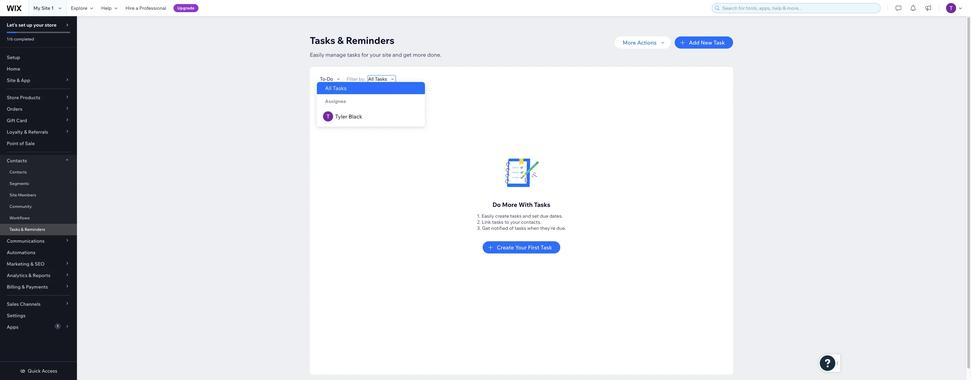 Task type: describe. For each thing, give the bounding box(es) containing it.
let's set up your store
[[7, 22, 57, 28]]

settings
[[7, 313, 25, 319]]

with
[[519, 201, 533, 209]]

sales
[[7, 301, 19, 307]]

do more with tasks
[[493, 201, 551, 209]]

to
[[505, 219, 510, 225]]

Search for tools, apps, help & more... field
[[721, 3, 879, 13]]

due.
[[557, 225, 566, 231]]

filter
[[347, 76, 358, 82]]

due
[[540, 213, 549, 219]]

workflows
[[9, 216, 30, 221]]

site for site members
[[9, 193, 17, 198]]

1.
[[477, 213, 481, 219]]

marketing & seo
[[7, 261, 45, 267]]

seo
[[35, 261, 45, 267]]

my
[[33, 5, 40, 11]]

all for 'all tasks' option
[[325, 85, 332, 92]]

create your first task button
[[483, 242, 561, 254]]

referrals
[[28, 129, 48, 135]]

automations
[[7, 250, 35, 256]]

quick access
[[28, 368, 57, 374]]

contacts for contacts popup button
[[7, 158, 27, 164]]

to-do
[[320, 76, 333, 82]]

tasks right 'to'
[[511, 213, 522, 219]]

tasks left when
[[515, 225, 527, 231]]

loyalty & referrals
[[7, 129, 48, 135]]

site members
[[9, 193, 36, 198]]

orders
[[7, 106, 22, 112]]

home link
[[0, 63, 77, 75]]

hire a professional
[[126, 5, 166, 11]]

my site 1
[[33, 5, 54, 11]]

store
[[7, 95, 19, 101]]

tyler
[[335, 113, 348, 120]]

0 vertical spatial and
[[393, 51, 402, 58]]

task inside button
[[541, 244, 553, 251]]

all tasks button
[[369, 76, 395, 82]]

upgrade
[[178, 5, 195, 10]]

to-do button
[[320, 76, 342, 82]]

all tasks for the all tasks button
[[369, 76, 387, 82]]

more actions
[[623, 39, 657, 46]]

they're
[[541, 225, 556, 231]]

segments link
[[0, 178, 77, 190]]

0 vertical spatial do
[[327, 76, 333, 82]]

automations link
[[0, 247, 77, 258]]

loyalty
[[7, 129, 23, 135]]

marketing & seo button
[[0, 258, 77, 270]]

& up manage on the left top of page
[[338, 34, 344, 46]]

tasks left 'for'
[[347, 51, 361, 58]]

to-
[[320, 76, 327, 82]]

1 inside "sidebar" element
[[57, 324, 59, 329]]

app
[[21, 77, 30, 83]]

1/6
[[7, 36, 13, 42]]

add
[[690, 39, 700, 46]]

1. easily create tasks and set due dates. 2. link tasks to your contacts. 3. get notified of tasks when they're due.
[[477, 213, 566, 231]]

easily manage tasks for your site and get more done.
[[310, 51, 442, 58]]

tasks & reminders inside "sidebar" element
[[9, 227, 45, 232]]

new
[[701, 39, 713, 46]]

completed
[[14, 36, 34, 42]]

quick access button
[[20, 368, 57, 374]]

hire
[[126, 5, 135, 11]]

more
[[413, 51, 426, 58]]

& for 'analytics & reports' popup button
[[28, 273, 32, 279]]

home
[[7, 66, 20, 72]]

contacts.
[[522, 219, 542, 225]]

quick
[[28, 368, 41, 374]]

more actions button
[[615, 36, 671, 49]]

gift card
[[7, 118, 27, 124]]

point of sale link
[[0, 138, 77, 149]]

get
[[482, 225, 491, 231]]

dates.
[[550, 213, 563, 219]]

filter by:
[[347, 76, 366, 82]]

upgrade button
[[174, 4, 199, 12]]

contacts for "contacts" link in the left of the page
[[9, 170, 27, 175]]

add new task button
[[675, 36, 734, 49]]

gift
[[7, 118, 15, 124]]

of inside "sidebar" element
[[19, 141, 24, 147]]

sales channels button
[[0, 299, 77, 310]]

channels
[[20, 301, 41, 307]]

up
[[27, 22, 32, 28]]

your inside "sidebar" element
[[33, 22, 44, 28]]

site members link
[[0, 190, 77, 201]]

notified
[[492, 225, 509, 231]]

0 horizontal spatial more
[[503, 201, 518, 209]]

payments
[[26, 284, 48, 290]]

create
[[496, 213, 510, 219]]

sale
[[25, 141, 35, 147]]

easily inside 1. easily create tasks and set due dates. 2. link tasks to your contacts. 3. get notified of tasks when they're due.
[[482, 213, 495, 219]]

point of sale
[[7, 141, 35, 147]]

your inside 1. easily create tasks and set due dates. 2. link tasks to your contacts. 3. get notified of tasks when they're due.
[[511, 219, 521, 225]]

add new task
[[690, 39, 726, 46]]

tyler black image
[[323, 111, 333, 122]]

set inside "sidebar" element
[[18, 22, 25, 28]]

apps
[[7, 324, 19, 330]]



Task type: locate. For each thing, give the bounding box(es) containing it.
0 vertical spatial more
[[623, 39, 637, 46]]

task inside button
[[714, 39, 726, 46]]

0 horizontal spatial set
[[18, 22, 25, 28]]

your right 'to'
[[511, 219, 521, 225]]

0 horizontal spatial tasks & reminders
[[9, 227, 45, 232]]

all
[[369, 76, 374, 82], [325, 85, 332, 92]]

contacts link
[[0, 167, 77, 178]]

explore
[[71, 5, 87, 11]]

more
[[623, 39, 637, 46], [503, 201, 518, 209]]

2 vertical spatial site
[[9, 193, 17, 198]]

tasks down workflows
[[9, 227, 20, 232]]

0 vertical spatial site
[[41, 5, 50, 11]]

2.
[[477, 219, 481, 225]]

site for site & app
[[7, 77, 16, 83]]

set left 'up'
[[18, 22, 25, 28]]

marketing
[[7, 261, 29, 267]]

tasks & reminders up 'for'
[[310, 34, 395, 46]]

reminders inside "sidebar" element
[[25, 227, 45, 232]]

1 horizontal spatial set
[[533, 213, 539, 219]]

tasks
[[347, 51, 361, 58], [511, 213, 522, 219], [493, 219, 504, 225], [515, 225, 527, 231]]

site inside dropdown button
[[7, 77, 16, 83]]

setup
[[7, 54, 20, 60]]

list box
[[317, 82, 425, 127]]

& inside tasks & reminders link
[[21, 227, 24, 232]]

& for tasks & reminders link
[[21, 227, 24, 232]]

0 vertical spatial of
[[19, 141, 24, 147]]

1 vertical spatial all
[[325, 85, 332, 92]]

tasks & reminders up communications
[[9, 227, 45, 232]]

0 vertical spatial tasks & reminders
[[310, 34, 395, 46]]

& inside 'analytics & reports' popup button
[[28, 273, 32, 279]]

1 horizontal spatial of
[[510, 225, 514, 231]]

0 horizontal spatial 1
[[51, 5, 54, 11]]

& left reports
[[28, 273, 32, 279]]

& for 'marketing & seo' dropdown button
[[31, 261, 34, 267]]

help button
[[97, 0, 122, 16]]

tasks right by:
[[375, 76, 387, 82]]

help
[[101, 5, 112, 11]]

0 vertical spatial easily
[[310, 51, 325, 58]]

do up "create"
[[493, 201, 501, 209]]

your right 'up'
[[33, 22, 44, 28]]

0 horizontal spatial task
[[541, 244, 553, 251]]

& for billing & payments dropdown button on the bottom of page
[[22, 284, 25, 290]]

0 horizontal spatial and
[[393, 51, 402, 58]]

& right loyalty
[[24, 129, 27, 135]]

gift card button
[[0, 115, 77, 126]]

1 down settings link
[[57, 324, 59, 329]]

do
[[327, 76, 333, 82], [493, 201, 501, 209]]

billing & payments
[[7, 284, 48, 290]]

1 horizontal spatial easily
[[482, 213, 495, 219]]

1 vertical spatial task
[[541, 244, 553, 251]]

get
[[404, 51, 412, 58]]

& inside 'marketing & seo' dropdown button
[[31, 261, 34, 267]]

of left sale
[[19, 141, 24, 147]]

1 vertical spatial your
[[370, 51, 381, 58]]

create
[[497, 244, 514, 251]]

billing
[[7, 284, 21, 290]]

1 horizontal spatial 1
[[57, 324, 59, 329]]

workflows link
[[0, 213, 77, 224]]

task right new
[[714, 39, 726, 46]]

0 vertical spatial your
[[33, 22, 44, 28]]

easily left manage on the left top of page
[[310, 51, 325, 58]]

0 horizontal spatial easily
[[310, 51, 325, 58]]

setup link
[[0, 52, 77, 63]]

contacts
[[7, 158, 27, 164], [9, 170, 27, 175]]

1 vertical spatial 1
[[57, 324, 59, 329]]

all for the all tasks button
[[369, 76, 374, 82]]

1 horizontal spatial tasks & reminders
[[310, 34, 395, 46]]

more up "create"
[[503, 201, 518, 209]]

0 vertical spatial all tasks
[[369, 76, 387, 82]]

site
[[383, 51, 392, 58]]

& inside loyalty & referrals dropdown button
[[24, 129, 27, 135]]

1 vertical spatial contacts
[[9, 170, 27, 175]]

create your first task
[[497, 244, 553, 251]]

black
[[349, 113, 363, 120]]

all down the to-do
[[325, 85, 332, 92]]

all tasks right by:
[[369, 76, 387, 82]]

easily right '1.'
[[482, 213, 495, 219]]

&
[[338, 34, 344, 46], [17, 77, 20, 83], [24, 129, 27, 135], [21, 227, 24, 232], [31, 261, 34, 267], [28, 273, 32, 279], [22, 284, 25, 290]]

set inside 1. easily create tasks and set due dates. 2. link tasks to your contacts. 3. get notified of tasks when they're due.
[[533, 213, 539, 219]]

tasks up due
[[535, 201, 551, 209]]

& for loyalty & referrals dropdown button
[[24, 129, 27, 135]]

all tasks down to-do button at the left of the page
[[325, 85, 347, 92]]

site down segments
[[9, 193, 17, 198]]

contacts inside contacts popup button
[[7, 158, 27, 164]]

site & app
[[7, 77, 30, 83]]

0 vertical spatial all
[[369, 76, 374, 82]]

site
[[41, 5, 50, 11], [7, 77, 16, 83], [9, 193, 17, 198]]

tasks down to-do button at the left of the page
[[333, 85, 347, 92]]

1 horizontal spatial more
[[623, 39, 637, 46]]

1 vertical spatial tasks & reminders
[[9, 227, 45, 232]]

1 horizontal spatial do
[[493, 201, 501, 209]]

contacts button
[[0, 155, 77, 167]]

1 vertical spatial set
[[533, 213, 539, 219]]

more inside button
[[623, 39, 637, 46]]

& down workflows
[[21, 227, 24, 232]]

tasks inside option
[[333, 85, 347, 92]]

0 vertical spatial 1
[[51, 5, 54, 11]]

sales channels
[[7, 301, 41, 307]]

easily
[[310, 51, 325, 58], [482, 213, 495, 219]]

assignee
[[325, 98, 346, 104]]

all inside option
[[325, 85, 332, 92]]

tasks & reminders link
[[0, 224, 77, 235]]

analytics & reports button
[[0, 270, 77, 281]]

store
[[45, 22, 57, 28]]

0 horizontal spatial all
[[325, 85, 332, 92]]

set left due
[[533, 213, 539, 219]]

and left get
[[393, 51, 402, 58]]

& inside the site & app dropdown button
[[17, 77, 20, 83]]

1 vertical spatial and
[[523, 213, 532, 219]]

0 horizontal spatial of
[[19, 141, 24, 147]]

your right 'for'
[[370, 51, 381, 58]]

1 vertical spatial easily
[[482, 213, 495, 219]]

& left app on the left of page
[[17, 77, 20, 83]]

loyalty & referrals button
[[0, 126, 77, 138]]

your
[[516, 244, 527, 251]]

0 horizontal spatial your
[[33, 22, 44, 28]]

0 horizontal spatial all tasks
[[325, 85, 347, 92]]

1 horizontal spatial reminders
[[346, 34, 395, 46]]

link
[[482, 219, 491, 225]]

site down home
[[7, 77, 16, 83]]

billing & payments button
[[0, 281, 77, 293]]

0 vertical spatial task
[[714, 39, 726, 46]]

do left filter
[[327, 76, 333, 82]]

let's
[[7, 22, 17, 28]]

& right billing
[[22, 284, 25, 290]]

tasks inside "sidebar" element
[[9, 227, 20, 232]]

1 vertical spatial of
[[510, 225, 514, 231]]

all right by:
[[369, 76, 374, 82]]

settings link
[[0, 310, 77, 322]]

1 horizontal spatial all
[[369, 76, 374, 82]]

your
[[33, 22, 44, 28], [370, 51, 381, 58], [511, 219, 521, 225]]

reminders up 'for'
[[346, 34, 395, 46]]

1 vertical spatial reminders
[[25, 227, 45, 232]]

2 horizontal spatial your
[[511, 219, 521, 225]]

1 vertical spatial do
[[493, 201, 501, 209]]

list box containing all tasks
[[317, 82, 425, 127]]

tasks left 'to'
[[493, 219, 504, 225]]

1 vertical spatial site
[[7, 77, 16, 83]]

site & app button
[[0, 75, 77, 86]]

professional
[[139, 5, 166, 11]]

more left "actions"
[[623, 39, 637, 46]]

access
[[42, 368, 57, 374]]

reminders
[[346, 34, 395, 46], [25, 227, 45, 232]]

task
[[714, 39, 726, 46], [541, 244, 553, 251]]

manage
[[326, 51, 346, 58]]

1/6 completed
[[7, 36, 34, 42]]

analytics & reports
[[7, 273, 50, 279]]

products
[[20, 95, 40, 101]]

store products button
[[0, 92, 77, 103]]

task right first
[[541, 244, 553, 251]]

of right 'to'
[[510, 225, 514, 231]]

& inside billing & payments dropdown button
[[22, 284, 25, 290]]

communications
[[7, 238, 45, 244]]

0 horizontal spatial do
[[327, 76, 333, 82]]

set
[[18, 22, 25, 28], [533, 213, 539, 219]]

community
[[9, 204, 32, 209]]

communications button
[[0, 235, 77, 247]]

3.
[[477, 225, 481, 231]]

reminders down workflows link
[[25, 227, 45, 232]]

1 vertical spatial more
[[503, 201, 518, 209]]

and down with
[[523, 213, 532, 219]]

and inside 1. easily create tasks and set due dates. 2. link tasks to your contacts. 3. get notified of tasks when they're due.
[[523, 213, 532, 219]]

all tasks inside option
[[325, 85, 347, 92]]

0 vertical spatial reminders
[[346, 34, 395, 46]]

contacts inside "contacts" link
[[9, 170, 27, 175]]

site right 'my'
[[41, 5, 50, 11]]

& left seo
[[31, 261, 34, 267]]

2 vertical spatial your
[[511, 219, 521, 225]]

0 vertical spatial contacts
[[7, 158, 27, 164]]

of inside 1. easily create tasks and set due dates. 2. link tasks to your contacts. 3. get notified of tasks when they're due.
[[510, 225, 514, 231]]

members
[[18, 193, 36, 198]]

1 horizontal spatial all tasks
[[369, 76, 387, 82]]

1 horizontal spatial and
[[523, 213, 532, 219]]

tasks up manage on the left top of page
[[310, 34, 336, 46]]

1 vertical spatial all tasks
[[325, 85, 347, 92]]

tasks
[[310, 34, 336, 46], [375, 76, 387, 82], [333, 85, 347, 92], [535, 201, 551, 209], [9, 227, 20, 232]]

segments
[[9, 181, 29, 186]]

all tasks
[[369, 76, 387, 82], [325, 85, 347, 92]]

hire a professional link
[[122, 0, 170, 16]]

1 right 'my'
[[51, 5, 54, 11]]

sidebar element
[[0, 16, 77, 380]]

for
[[362, 51, 369, 58]]

reports
[[33, 273, 50, 279]]

0 vertical spatial set
[[18, 22, 25, 28]]

analytics
[[7, 273, 27, 279]]

when
[[528, 225, 540, 231]]

store products
[[7, 95, 40, 101]]

all tasks option
[[317, 82, 425, 94]]

& for the site & app dropdown button
[[17, 77, 20, 83]]

1 horizontal spatial your
[[370, 51, 381, 58]]

0 horizontal spatial reminders
[[25, 227, 45, 232]]

first
[[528, 244, 540, 251]]

all tasks for 'all tasks' option
[[325, 85, 347, 92]]

contacts up segments
[[9, 170, 27, 175]]

contacts down point of sale
[[7, 158, 27, 164]]

tyler black
[[335, 113, 363, 120]]

1 horizontal spatial task
[[714, 39, 726, 46]]



